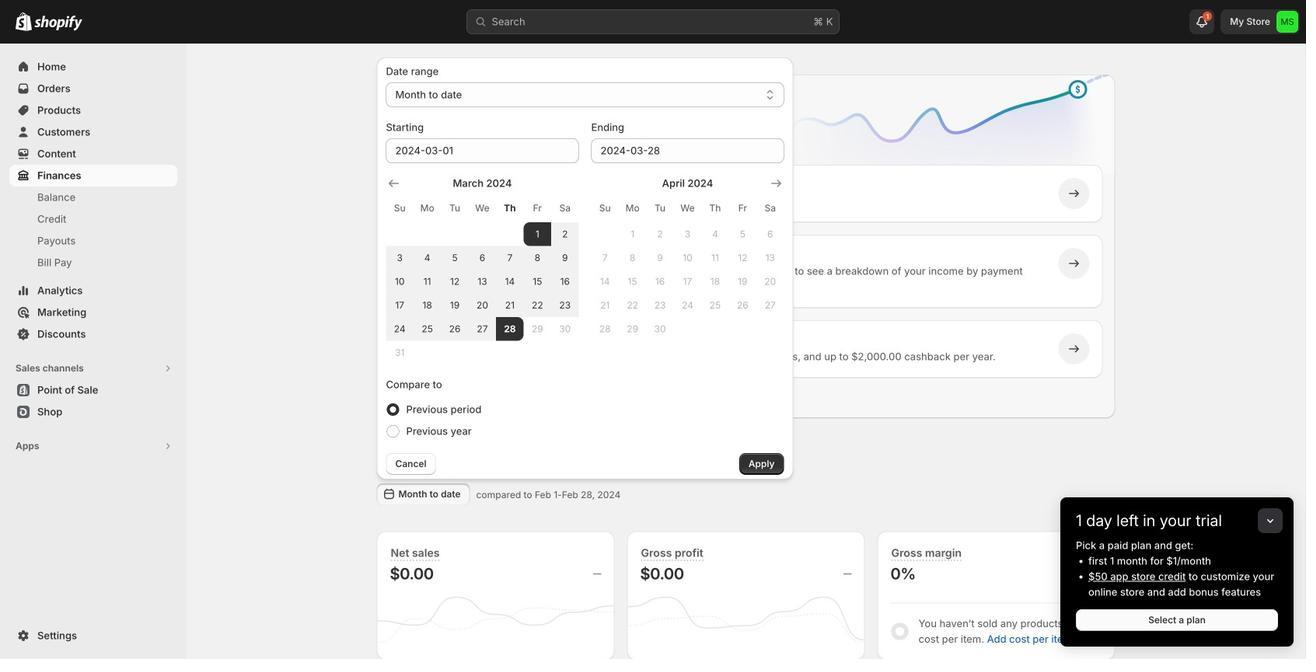Task type: describe. For each thing, give the bounding box(es) containing it.
1 saturday element from the left
[[551, 194, 579, 222]]

1 grid from the left
[[386, 176, 579, 365]]

wednesday element for tuesday element associated with 2nd the saturday element's sunday element
[[674, 194, 702, 222]]

2 grid from the left
[[591, 176, 784, 341]]

tuesday element for 2nd the saturday element's sunday element
[[646, 194, 674, 222]]

shopify image
[[16, 12, 32, 31]]

monday element for sunday element corresponding to 2nd the saturday element from right
[[414, 194, 441, 222]]

friday element for 2nd the saturday element
[[729, 194, 757, 222]]



Task type: vqa. For each thing, say whether or not it's contained in the screenshot.
"Name"
no



Task type: locate. For each thing, give the bounding box(es) containing it.
tuesday element for sunday element corresponding to 2nd the saturday element from right
[[441, 194, 469, 222]]

1 tuesday element from the left
[[441, 194, 469, 222]]

1 horizontal spatial friday element
[[729, 194, 757, 222]]

2 saturday element from the left
[[757, 194, 784, 222]]

1 sunday element from the left
[[386, 194, 414, 222]]

2 wednesday element from the left
[[674, 194, 702, 222]]

1 horizontal spatial sunday element
[[591, 194, 619, 222]]

tuesday element
[[441, 194, 469, 222], [646, 194, 674, 222]]

line chart image
[[762, 72, 1119, 199]]

0 horizontal spatial thursday element
[[496, 194, 524, 222]]

wednesday element
[[469, 194, 496, 222], [674, 194, 702, 222]]

2 friday element from the left
[[729, 194, 757, 222]]

2 tuesday element from the left
[[646, 194, 674, 222]]

0 horizontal spatial friday element
[[524, 194, 551, 222]]

saturday element
[[551, 194, 579, 222], [757, 194, 784, 222]]

sunday element for 2nd the saturday element from right
[[386, 194, 414, 222]]

friday element
[[524, 194, 551, 222], [729, 194, 757, 222]]

0 horizontal spatial wednesday element
[[469, 194, 496, 222]]

0 horizontal spatial sunday element
[[386, 194, 414, 222]]

None text field
[[591, 138, 784, 163]]

monday element
[[414, 194, 441, 222], [619, 194, 646, 222]]

None text field
[[386, 138, 579, 163]]

sunday element
[[386, 194, 414, 222], [591, 194, 619, 222]]

grid
[[386, 176, 579, 365], [591, 176, 784, 341]]

2 thursday element from the left
[[702, 194, 729, 222]]

monday element for 2nd the saturday element's sunday element
[[619, 194, 646, 222]]

0 horizontal spatial grid
[[386, 176, 579, 365]]

thursday element
[[496, 194, 524, 222], [702, 194, 729, 222]]

thursday element for wednesday element related to tuesday element corresponding to sunday element corresponding to 2nd the saturday element from right
[[496, 194, 524, 222]]

2 monday element from the left
[[619, 194, 646, 222]]

0 horizontal spatial saturday element
[[551, 194, 579, 222]]

1 horizontal spatial saturday element
[[757, 194, 784, 222]]

1 thursday element from the left
[[496, 194, 524, 222]]

shopify image
[[34, 15, 82, 31]]

1 wednesday element from the left
[[469, 194, 496, 222]]

1 horizontal spatial grid
[[591, 176, 784, 341]]

1 horizontal spatial thursday element
[[702, 194, 729, 222]]

1 friday element from the left
[[524, 194, 551, 222]]

2 sunday element from the left
[[591, 194, 619, 222]]

1 horizontal spatial wednesday element
[[674, 194, 702, 222]]

my store image
[[1277, 11, 1299, 33]]

1 horizontal spatial monday element
[[619, 194, 646, 222]]

0 horizontal spatial tuesday element
[[441, 194, 469, 222]]

sunday element for 2nd the saturday element
[[591, 194, 619, 222]]

1 horizontal spatial tuesday element
[[646, 194, 674, 222]]

0 horizontal spatial monday element
[[414, 194, 441, 222]]

select a plan image
[[410, 186, 426, 201]]

friday element for 2nd the saturday element from right
[[524, 194, 551, 222]]

wednesday element for tuesday element corresponding to sunday element corresponding to 2nd the saturday element from right
[[469, 194, 496, 222]]

set up shopify payments image
[[410, 256, 426, 271]]

thursday element for wednesday element related to tuesday element associated with 2nd the saturday element's sunday element
[[702, 194, 729, 222]]

1 monday element from the left
[[414, 194, 441, 222]]



